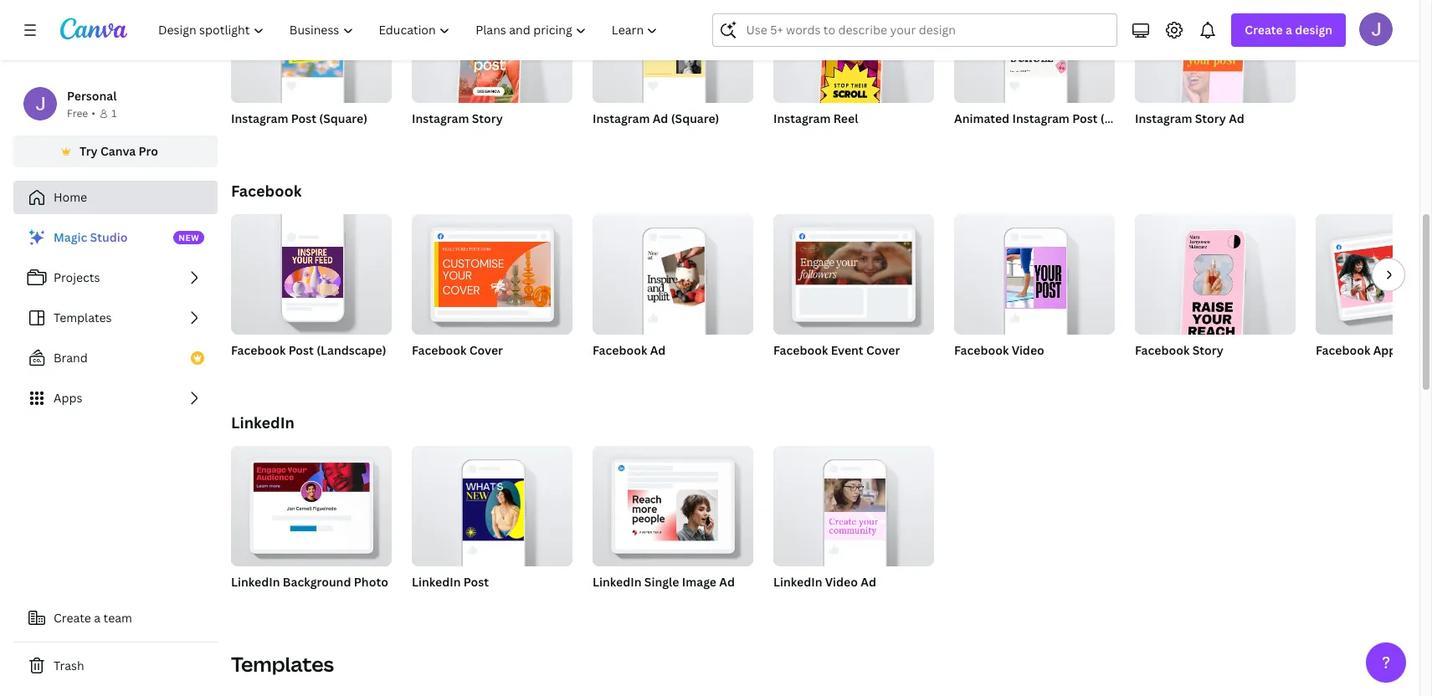 Task type: locate. For each thing, give the bounding box(es) containing it.
facebook post (landscape)
[[231, 342, 386, 358]]

group
[[231, 0, 392, 103], [412, 0, 573, 113], [593, 0, 753, 103], [773, 0, 934, 113], [954, 0, 1115, 103], [1135, 0, 1296, 113], [231, 208, 392, 335], [412, 208, 573, 335], [593, 208, 753, 335], [773, 208, 934, 335], [954, 208, 1115, 335], [1135, 208, 1296, 345], [1316, 214, 1432, 335], [231, 439, 392, 567], [412, 439, 573, 567], [593, 439, 753, 567], [773, 439, 934, 567]]

0 horizontal spatial a
[[94, 610, 101, 626]]

story for instagram story ad 1080 × 1920 px
[[1195, 110, 1226, 126]]

1080 inside button
[[412, 132, 437, 146]]

create a design button
[[1232, 13, 1346, 47]]

facebook app ad group
[[1316, 214, 1432, 380]]

post inside animated instagram post (square) group
[[1072, 110, 1098, 126]]

1 vertical spatial a
[[94, 610, 101, 626]]

a left design
[[1286, 22, 1292, 38]]

apps link
[[13, 382, 218, 415]]

linkedin video ad group
[[773, 439, 934, 612]]

reel
[[833, 110, 858, 126]]

4 × from the left
[[1163, 132, 1168, 146]]

group for facebook ad
[[593, 208, 753, 335]]

a left team
[[94, 610, 101, 626]]

2 instagram from the left
[[412, 110, 469, 126]]

group for facebook video
[[954, 208, 1115, 335]]

px inside the instagram post (square) 1080 × 1080 px
[[294, 132, 305, 146]]

1 horizontal spatial video
[[1012, 342, 1044, 358]]

6 instagram from the left
[[1135, 110, 1192, 126]]

pro
[[139, 143, 158, 159]]

3 px from the left
[[835, 132, 846, 146]]

instagram reel group
[[773, 0, 934, 148]]

a for team
[[94, 610, 101, 626]]

1 vertical spatial create
[[54, 610, 91, 626]]

linkedin inside group
[[231, 574, 280, 590]]

2 cover from the left
[[866, 342, 900, 358]]

0 horizontal spatial create
[[54, 610, 91, 626]]

cover inside facebook cover group
[[469, 342, 503, 358]]

1080 inside instagram reel 1080 × 1920 px
[[773, 132, 799, 146]]

0 horizontal spatial 1080 × 1920 px button
[[412, 131, 501, 148]]

a inside the "create a team" button
[[94, 610, 101, 626]]

instagram post (square) group
[[231, 0, 392, 148]]

design
[[1295, 22, 1332, 38]]

ad inside "linkedin video ad" group
[[861, 574, 876, 590]]

top level navigation element
[[147, 13, 672, 47]]

group for facebook story
[[1135, 208, 1296, 345]]

cover
[[469, 342, 503, 358], [866, 342, 900, 358]]

free •
[[67, 106, 95, 121]]

video
[[1012, 342, 1044, 358], [825, 574, 858, 590]]

post for instagram post (square) 1080 × 1080 px
[[291, 110, 316, 126]]

create
[[1245, 22, 1283, 38], [54, 610, 91, 626]]

3 1080 from the left
[[412, 132, 437, 146]]

group for facebook cover
[[412, 208, 573, 335]]

0 vertical spatial templates
[[54, 310, 112, 326]]

2 1920 from the left
[[808, 132, 832, 146]]

facebook inside facebook cover group
[[412, 342, 466, 358]]

post
[[291, 110, 316, 126], [1072, 110, 1098, 126], [288, 342, 314, 358], [464, 574, 489, 590]]

facebook ad group
[[593, 208, 753, 380]]

list
[[13, 221, 218, 415]]

facebook story
[[1135, 342, 1223, 358]]

create inside button
[[54, 610, 91, 626]]

create a team button
[[13, 602, 218, 635]]

post inside facebook post (landscape) group
[[288, 342, 314, 358]]

instagram
[[231, 110, 288, 126], [412, 110, 469, 126], [593, 110, 650, 126], [773, 110, 831, 126], [1012, 110, 1070, 126], [1135, 110, 1192, 126]]

group for instagram reel
[[773, 0, 934, 113]]

Search search field
[[746, 14, 1084, 46]]

magic
[[54, 229, 87, 245]]

0 horizontal spatial (square)
[[319, 110, 367, 126]]

facebook inside facebook video group
[[954, 342, 1009, 358]]

instagram post (square) 1080 × 1080 px
[[231, 110, 367, 146]]

(square) inside the instagram post (square) 1080 × 1080 px
[[319, 110, 367, 126]]

video for linkedin
[[825, 574, 858, 590]]

photo
[[354, 574, 388, 590]]

instagram inside instagram story ad 1080 × 1920 px
[[1135, 110, 1192, 126]]

1080 × 1920 px button inside instagram story group
[[412, 131, 501, 148]]

instagram story group
[[412, 0, 573, 148]]

ad
[[653, 110, 668, 126], [1229, 110, 1244, 126], [650, 342, 666, 358], [1399, 342, 1415, 358], [719, 574, 735, 590], [861, 574, 876, 590]]

1 1080 × 1920 px button from the left
[[412, 131, 501, 148]]

1 horizontal spatial 1920
[[808, 132, 832, 146]]

0 vertical spatial a
[[1286, 22, 1292, 38]]

2 1080 × 1920 px button from the left
[[773, 131, 863, 148]]

linkedin inside group
[[593, 574, 642, 590]]

instagram story ad group
[[1135, 0, 1296, 148]]

background
[[283, 574, 351, 590]]

px inside instagram reel 1080 × 1920 px
[[835, 132, 846, 146]]

animated
[[954, 110, 1010, 126]]

(square) inside group
[[1100, 110, 1149, 126]]

1 horizontal spatial 1080 × 1920 px button
[[773, 131, 863, 148]]

magic studio
[[54, 229, 128, 245]]

None search field
[[713, 13, 1118, 47]]

0 vertical spatial create
[[1245, 22, 1283, 38]]

× inside the instagram post (square) 1080 × 1080 px
[[259, 132, 264, 146]]

1920
[[447, 132, 471, 146], [808, 132, 832, 146], [1170, 132, 1194, 146]]

a inside create a design dropdown button
[[1286, 22, 1292, 38]]

3 × from the left
[[801, 132, 806, 146]]

(square) for instagram ad (square)
[[671, 110, 719, 126]]

group for instagram post (square)
[[231, 0, 392, 103]]

5 instagram from the left
[[1012, 110, 1070, 126]]

4 instagram from the left
[[773, 110, 831, 126]]

1 1920 from the left
[[447, 132, 471, 146]]

facebook for facebook post (landscape)
[[231, 342, 286, 358]]

3 (square) from the left
[[1100, 110, 1149, 126]]

1 horizontal spatial create
[[1245, 22, 1283, 38]]

facebook for facebook video
[[954, 342, 1009, 358]]

facebook for facebook cover
[[412, 342, 466, 358]]

1 instagram from the left
[[231, 110, 288, 126]]

1080 × 1080 px button
[[231, 131, 322, 148]]

(square)
[[319, 110, 367, 126], [671, 110, 719, 126], [1100, 110, 1149, 126]]

image
[[682, 574, 716, 590]]

group inside animated instagram post (square) group
[[954, 0, 1115, 103]]

1080 × 1920 px button inside instagram reel group
[[773, 131, 863, 148]]

0 horizontal spatial video
[[825, 574, 858, 590]]

facebook inside facebook post (landscape) group
[[231, 342, 286, 358]]

create left team
[[54, 610, 91, 626]]

ad inside facebook ad group
[[650, 342, 666, 358]]

create left design
[[1245, 22, 1283, 38]]

group for facebook event cover
[[773, 208, 934, 335]]

instagram story
[[412, 110, 503, 126]]

linkedin for linkedin background photo
[[231, 574, 280, 590]]

facebook inside facebook event cover group
[[773, 342, 828, 358]]

instagram inside group
[[1012, 110, 1070, 126]]

home link
[[13, 181, 218, 214]]

4 1080 from the left
[[773, 132, 799, 146]]

group for instagram ad (square)
[[593, 0, 753, 103]]

1
[[111, 106, 117, 121]]

3 1920 from the left
[[1170, 132, 1194, 146]]

story inside instagram story ad 1080 × 1920 px
[[1195, 110, 1226, 126]]

facebook inside facebook ad group
[[593, 342, 647, 358]]

canva
[[100, 143, 136, 159]]

1080 × 1920 px button down instagram story
[[412, 131, 501, 148]]

studio
[[90, 229, 128, 245]]

instagram ad (square)
[[593, 110, 719, 126]]

3 instagram from the left
[[593, 110, 650, 126]]

post inside the instagram post (square) 1080 × 1080 px
[[291, 110, 316, 126]]

0 horizontal spatial cover
[[469, 342, 503, 358]]

try canva pro
[[80, 143, 158, 159]]

1080
[[231, 132, 256, 146], [266, 132, 291, 146], [412, 132, 437, 146], [773, 132, 799, 146], [1135, 132, 1160, 146]]

(square) for instagram post (square) 1080 × 1080 px
[[319, 110, 367, 126]]

instagram inside the instagram post (square) 1080 × 1080 px
[[231, 110, 288, 126]]

1080 × 1920 px button
[[412, 131, 501, 148], [773, 131, 863, 148]]

1080 × 1920 px button down "reel"
[[773, 131, 863, 148]]

facebook event cover group
[[773, 208, 934, 380]]

px
[[294, 132, 305, 146], [473, 132, 485, 146], [835, 132, 846, 146], [1196, 132, 1208, 146]]

linkedin single image ad
[[593, 574, 735, 590]]

a
[[1286, 22, 1292, 38], [94, 610, 101, 626]]

2 (square) from the left
[[671, 110, 719, 126]]

1 horizontal spatial cover
[[866, 342, 900, 358]]

1 horizontal spatial templates
[[231, 650, 334, 678]]

linkedin
[[231, 413, 295, 433], [231, 574, 280, 590], [412, 574, 461, 590], [593, 574, 642, 590], [773, 574, 822, 590]]

create inside dropdown button
[[1245, 22, 1283, 38]]

story for facebook story
[[1192, 342, 1223, 358]]

2 horizontal spatial (square)
[[1100, 110, 1149, 126]]

1 vertical spatial video
[[825, 574, 858, 590]]

group for instagram story
[[412, 0, 573, 113]]

instagram inside instagram reel 1080 × 1920 px
[[773, 110, 831, 126]]

1 cover from the left
[[469, 342, 503, 358]]

1080 × 1920 px
[[412, 132, 485, 146]]

1 horizontal spatial a
[[1286, 22, 1292, 38]]

facebook inside facebook app ad group
[[1316, 342, 1370, 358]]

facebook
[[231, 181, 302, 201], [231, 342, 286, 358], [412, 342, 466, 358], [593, 342, 647, 358], [773, 342, 828, 358], [954, 342, 1009, 358], [1135, 342, 1190, 358], [1316, 342, 1370, 358]]

instagram for instagram post (square) 1080 × 1080 px
[[231, 110, 288, 126]]

×
[[259, 132, 264, 146], [440, 132, 444, 146], [801, 132, 806, 146], [1163, 132, 1168, 146]]

2 × from the left
[[440, 132, 444, 146]]

team
[[103, 610, 132, 626]]

linkedin post
[[412, 574, 489, 590]]

ad inside instagram story ad 1080 × 1920 px
[[1229, 110, 1244, 126]]

templates
[[54, 310, 112, 326], [231, 650, 334, 678]]

instagram for instagram story
[[412, 110, 469, 126]]

facebook for facebook story
[[1135, 342, 1190, 358]]

5 1080 from the left
[[1135, 132, 1160, 146]]

1 px from the left
[[294, 132, 305, 146]]

2 px from the left
[[473, 132, 485, 146]]

post inside linkedin post group
[[464, 574, 489, 590]]

0 horizontal spatial 1920
[[447, 132, 471, 146]]

brand link
[[13, 341, 218, 375]]

4 px from the left
[[1196, 132, 1208, 146]]

facebook inside facebook story group
[[1135, 342, 1190, 358]]

1 × from the left
[[259, 132, 264, 146]]

0 vertical spatial video
[[1012, 342, 1044, 358]]

facebook video group
[[954, 208, 1115, 380]]

1 (square) from the left
[[319, 110, 367, 126]]

1920 inside instagram reel 1080 × 1920 px
[[808, 132, 832, 146]]

projects
[[54, 270, 100, 285]]

1 horizontal spatial (square)
[[671, 110, 719, 126]]

linkedin background photo
[[231, 574, 388, 590]]

2 horizontal spatial 1920
[[1170, 132, 1194, 146]]

story
[[472, 110, 503, 126], [1195, 110, 1226, 126], [1192, 342, 1223, 358]]



Task type: vqa. For each thing, say whether or not it's contained in the screenshot.
OVERVIEW link
no



Task type: describe. For each thing, give the bounding box(es) containing it.
brand
[[54, 350, 88, 366]]

•
[[91, 106, 95, 121]]

linkedin background photo group
[[231, 439, 392, 612]]

× inside instagram story ad 1080 × 1920 px
[[1163, 132, 1168, 146]]

app
[[1373, 342, 1396, 358]]

facebook story group
[[1135, 208, 1296, 380]]

ad inside facebook app ad group
[[1399, 342, 1415, 358]]

(landscape)
[[317, 342, 386, 358]]

event
[[831, 342, 863, 358]]

new
[[178, 232, 199, 244]]

1920 inside instagram story group
[[447, 132, 471, 146]]

px inside instagram story group
[[473, 132, 485, 146]]

1080 × 1920 px button for instagram story
[[412, 131, 501, 148]]

story for instagram story
[[472, 110, 503, 126]]

facebook post (landscape) group
[[231, 208, 392, 380]]

instagram story ad 1080 × 1920 px
[[1135, 110, 1244, 146]]

list containing magic studio
[[13, 221, 218, 415]]

trash
[[54, 658, 84, 674]]

instagram for instagram story ad 1080 × 1920 px
[[1135, 110, 1192, 126]]

facebook video
[[954, 342, 1044, 358]]

× inside 1080 × 1920 px button
[[440, 132, 444, 146]]

group for facebook post (landscape)
[[231, 208, 392, 335]]

video for facebook
[[1012, 342, 1044, 358]]

home
[[54, 189, 87, 205]]

try
[[80, 143, 98, 159]]

instagram ad (square) group
[[593, 0, 753, 148]]

facebook app ad
[[1316, 342, 1415, 358]]

create a design
[[1245, 22, 1332, 38]]

facebook for facebook app ad
[[1316, 342, 1370, 358]]

instagram reel 1080 × 1920 px
[[773, 110, 858, 146]]

linkedin video ad
[[773, 574, 876, 590]]

0 horizontal spatial templates
[[54, 310, 112, 326]]

projects link
[[13, 261, 218, 295]]

linkedin single image ad group
[[593, 439, 753, 612]]

instagram for instagram ad (square)
[[593, 110, 650, 126]]

cover inside facebook event cover group
[[866, 342, 900, 358]]

instagram for instagram reel 1080 × 1920 px
[[773, 110, 831, 126]]

linkedin for linkedin post
[[412, 574, 461, 590]]

facebook ad
[[593, 342, 666, 358]]

try canva pro button
[[13, 136, 218, 167]]

a for design
[[1286, 22, 1292, 38]]

facebook cover
[[412, 342, 503, 358]]

facebook for facebook ad
[[593, 342, 647, 358]]

post for linkedin post
[[464, 574, 489, 590]]

ad inside the "linkedin single image ad" group
[[719, 574, 735, 590]]

1080 × 1920 px button for instagram reel
[[773, 131, 863, 148]]

× inside instagram reel 1080 × 1920 px
[[801, 132, 806, 146]]

create for create a design
[[1245, 22, 1283, 38]]

facebook event cover
[[773, 342, 900, 358]]

animated instagram post (square)
[[954, 110, 1149, 126]]

jacob simon image
[[1359, 13, 1393, 46]]

single
[[644, 574, 679, 590]]

1920 inside instagram story ad 1080 × 1920 px
[[1170, 132, 1194, 146]]

apps
[[54, 390, 82, 406]]

group for instagram story ad
[[1135, 0, 1296, 113]]

facebook for facebook event cover
[[773, 342, 828, 358]]

free
[[67, 106, 88, 121]]

1080 inside instagram story ad 1080 × 1920 px
[[1135, 132, 1160, 146]]

trash link
[[13, 650, 218, 683]]

1 vertical spatial templates
[[231, 650, 334, 678]]

2 1080 from the left
[[266, 132, 291, 146]]

group for animated instagram post (square)
[[954, 0, 1115, 103]]

templates link
[[13, 301, 218, 335]]

post for facebook post (landscape)
[[288, 342, 314, 358]]

linkedin for linkedin
[[231, 413, 295, 433]]

ad inside instagram ad (square) group
[[653, 110, 668, 126]]

linkedin for linkedin single image ad
[[593, 574, 642, 590]]

px inside instagram story ad 1080 × 1920 px
[[1196, 132, 1208, 146]]

linkedin for linkedin video ad
[[773, 574, 822, 590]]

create for create a team
[[54, 610, 91, 626]]

linkedin post group
[[412, 439, 573, 612]]

group for linkedin single image ad
[[593, 439, 753, 567]]

animated instagram post (square) group
[[954, 0, 1149, 148]]

facebook cover group
[[412, 208, 573, 380]]

personal
[[67, 88, 117, 104]]

group for facebook app ad
[[1316, 214, 1432, 335]]

create a team
[[54, 610, 132, 626]]

1 1080 from the left
[[231, 132, 256, 146]]



